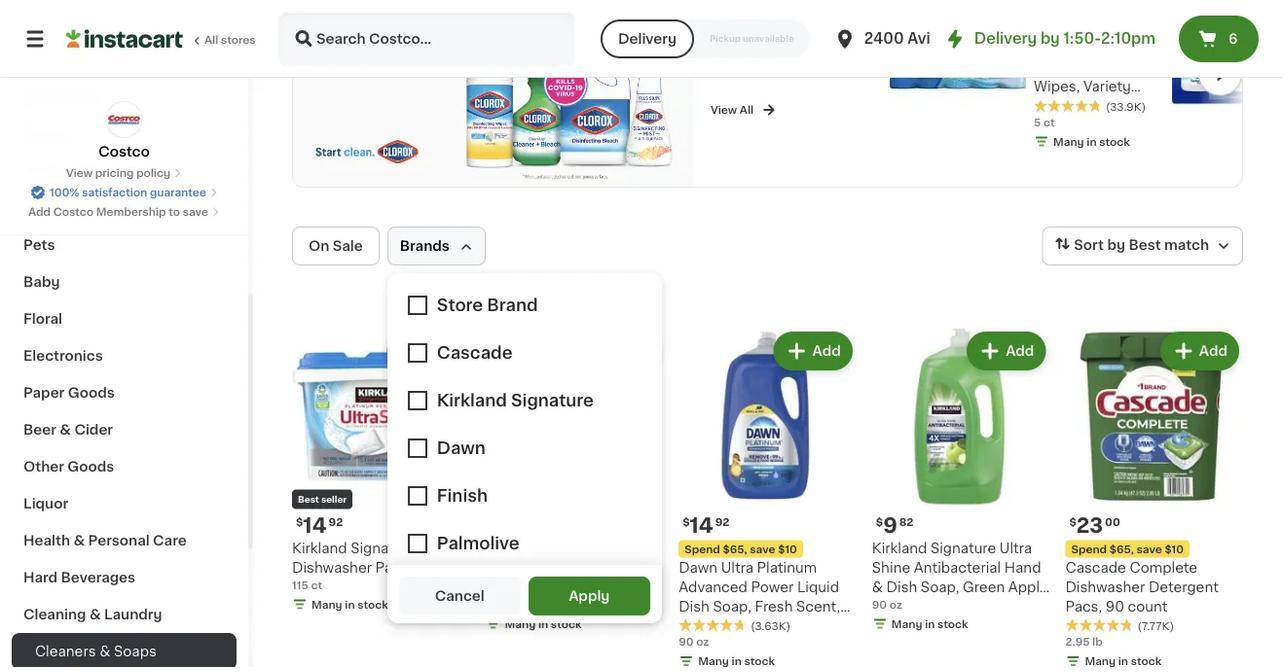 Task type: vqa. For each thing, say whether or not it's contained in the screenshot.
49 in the $ 6 49
no



Task type: locate. For each thing, give the bounding box(es) containing it.
1 horizontal spatial signature
[[544, 542, 609, 555]]

liquid
[[527, 561, 569, 575], [797, 581, 839, 594]]

90 oz
[[872, 600, 902, 610], [679, 637, 709, 648]]

0 horizontal spatial spend
[[685, 544, 720, 555]]

1 shine from the left
[[485, 561, 524, 575]]

clorox image
[[711, 0, 746, 29]]

0 vertical spatial fl
[[508, 581, 517, 594]]

Best match Sort by field
[[1042, 227, 1243, 266]]

baby link
[[12, 264, 237, 301]]

$ 14 92 down best seller
[[296, 516, 343, 536]]

costco link
[[98, 101, 150, 162]]

2400 aviation dr
[[864, 32, 990, 46]]

0 horizontal spatial 90 oz
[[679, 637, 709, 648]]

clorox disinfecting wipes, variety pack, 425 wipes
[[1034, 41, 1146, 114]]

115
[[416, 561, 436, 575], [292, 580, 308, 591]]

all stores link
[[66, 12, 257, 66]]

4 $ from the left
[[1069, 517, 1076, 527]]

1 horizontal spatial scent,
[[872, 600, 916, 614]]

hard
[[23, 571, 58, 585]]

hand
[[1004, 561, 1041, 575]]

all left stores
[[204, 35, 218, 45]]

0 vertical spatial dishwasher
[[292, 561, 372, 575]]

$65,
[[723, 544, 747, 555], [1110, 544, 1134, 555]]

0 horizontal spatial ultra
[[613, 542, 645, 555]]

2 92 from the left
[[715, 517, 730, 527]]

$
[[296, 517, 303, 527], [683, 517, 690, 527], [876, 517, 883, 527], [1069, 517, 1076, 527]]

1 horizontal spatial $10
[[1165, 544, 1184, 555]]

dawn
[[679, 561, 718, 575]]

all stores
[[204, 35, 256, 45]]

1 product group from the left
[[292, 328, 470, 617]]

1 add button from the left
[[389, 334, 464, 369]]

kirkland down the $ 9 82
[[872, 542, 927, 555]]

many down kirkland signature ultra shine antibacterial hand & dish soap, green apple scent, 90 fl oz on the bottom right of page
[[892, 619, 922, 630]]

stock down (33.9k)
[[1099, 137, 1130, 148]]

$10 for 14
[[778, 544, 797, 555]]

best for best match
[[1129, 238, 1161, 252]]

1 vertical spatial soap,
[[921, 581, 959, 594]]

goods up cider
[[68, 386, 115, 400]]

0 horizontal spatial 9
[[496, 516, 511, 536]]

dishwasher down seller on the left of page
[[292, 561, 372, 575]]

soap, down advanced
[[713, 600, 752, 614]]

& for seafood
[[63, 165, 74, 178]]

0 vertical spatial soap,
[[607, 561, 645, 575]]

best left seller on the left of page
[[298, 495, 319, 504]]

0 vertical spatial 115
[[416, 561, 436, 575]]

delivery button
[[601, 19, 694, 58]]

kirkland inside 9 kirkland signature ultra shine liquid dish soap, 90 fl oz 90 oz
[[485, 542, 540, 555]]

liquid for dawn
[[797, 581, 839, 594]]

$10 up platinum
[[778, 544, 797, 555]]

kills 99.9% of cold & flu viruses. image
[[293, 0, 694, 187]]

2 goods from the top
[[67, 460, 114, 474]]

soap, inside 9 kirkland signature ultra shine liquid dish soap, 90 fl oz 90 oz
[[607, 561, 645, 575]]

1 horizontal spatial fl
[[701, 619, 710, 633]]

1 horizontal spatial delivery
[[974, 32, 1037, 46]]

2 shine from the left
[[872, 561, 910, 575]]

brands
[[400, 239, 450, 253]]

1 horizontal spatial kirkland
[[485, 542, 540, 555]]

1 horizontal spatial dish
[[679, 600, 710, 614]]

many in stock down apply
[[505, 619, 582, 630]]

fl down antibacterial
[[942, 600, 951, 614]]

2 horizontal spatial fl
[[942, 600, 951, 614]]

kirkland up cancel button on the bottom left of page
[[485, 542, 540, 555]]

1 horizontal spatial 9
[[883, 516, 897, 536]]

ct up cancel
[[439, 561, 453, 575]]

ultra inside dawn ultra platinum advanced power liquid dish soap, fresh scent, 90 fl oz
[[721, 561, 753, 575]]

many
[[1053, 137, 1084, 148], [312, 600, 342, 610], [505, 619, 536, 630], [892, 619, 922, 630], [698, 656, 729, 667], [1085, 656, 1116, 667]]

$3.80
[[1095, 24, 1128, 35]]

& up cleaners & soaps
[[89, 608, 101, 622]]

3 product group from the left
[[872, 328, 1050, 636]]

0 vertical spatial pacs,
[[375, 561, 412, 575]]

wipes
[[1104, 100, 1146, 114]]

9
[[496, 516, 511, 536], [883, 516, 897, 536]]

1 horizontal spatial $ 14 92
[[683, 516, 730, 536]]

ultra inside 9 kirkland signature ultra shine liquid dish soap, 90 fl oz 90 oz
[[613, 542, 645, 555]]

2 vertical spatial fl
[[701, 619, 710, 633]]

add button for kirkland signature dishwasher pacs, 115 ct
[[389, 334, 464, 369]]

0 horizontal spatial by
[[1041, 32, 1060, 46]]

90 inside kirkland signature ultra shine antibacterial hand & dish soap, green apple scent, 90 fl oz
[[919, 600, 938, 614]]

0 horizontal spatial signature
[[351, 542, 416, 555]]

1 scent, from the left
[[796, 600, 840, 614]]

spend up dawn
[[685, 544, 720, 555]]

0 horizontal spatial 115
[[292, 580, 308, 591]]

in down the apply button
[[538, 619, 548, 630]]

view up 100%
[[66, 168, 93, 179]]

ct right "5"
[[1044, 117, 1055, 128]]

disinfecting
[[1034, 61, 1117, 75]]

1 vertical spatial liquid
[[797, 581, 839, 594]]

1 spend from the left
[[685, 544, 720, 555]]

1 vertical spatial pacs,
[[1065, 600, 1102, 614]]

1 $ 14 92 from the left
[[296, 516, 343, 536]]

by inside field
[[1107, 238, 1125, 252]]

1 14 from the left
[[303, 516, 327, 536]]

soap, inside dawn ultra platinum advanced power liquid dish soap, fresh scent, 90 fl oz
[[713, 600, 752, 614]]

2 product group from the left
[[679, 328, 856, 668]]

count
[[1128, 600, 1168, 614]]

2 signature from the left
[[544, 542, 609, 555]]

shine inside kirkland signature ultra shine antibacterial hand & dish soap, green apple scent, 90 fl oz
[[872, 561, 910, 575]]

paper
[[23, 386, 65, 400]]

2 vertical spatial dish
[[679, 600, 710, 614]]

best
[[1129, 238, 1161, 252], [298, 495, 319, 504]]

in
[[1087, 137, 1097, 148], [345, 600, 355, 610], [538, 619, 548, 630], [925, 619, 935, 630], [732, 656, 742, 667], [1118, 656, 1128, 667]]

ct
[[1044, 117, 1055, 128], [439, 561, 453, 575], [311, 580, 322, 591]]

soap, up the apply button
[[607, 561, 645, 575]]

0 vertical spatial all
[[204, 35, 218, 45]]

2 horizontal spatial dish
[[886, 581, 917, 594]]

fl right cancel
[[508, 581, 517, 594]]

2 kirkland from the left
[[485, 542, 540, 555]]

2 14 from the left
[[690, 516, 713, 536]]

92 up dawn
[[715, 517, 730, 527]]

& up 100%
[[63, 165, 74, 178]]

by right sort
[[1107, 238, 1125, 252]]

115 down best seller
[[292, 580, 308, 591]]

1 horizontal spatial save
[[750, 544, 775, 555]]

ultra up advanced
[[721, 561, 753, 575]]

2 horizontal spatial save
[[1137, 544, 1162, 555]]

1 horizontal spatial $65,
[[1110, 544, 1134, 555]]

$ 14 92 up dawn
[[683, 516, 730, 536]]

spend
[[685, 544, 720, 555], [1071, 544, 1107, 555]]

cleaning & laundry link
[[12, 597, 237, 634]]

14 down best seller
[[303, 516, 327, 536]]

0 horizontal spatial best
[[298, 495, 319, 504]]

0 horizontal spatial soap,
[[607, 561, 645, 575]]

many in stock down lb
[[1085, 656, 1162, 667]]

many in stock down "425"
[[1053, 137, 1130, 148]]

$65, for 14
[[723, 544, 747, 555]]

frozen
[[23, 54, 71, 67]]

delivery for delivery by 1:50-2:10pm
[[974, 32, 1037, 46]]

$65, down 00
[[1110, 544, 1134, 555]]

platinum
[[757, 561, 817, 575]]

2 horizontal spatial signature
[[931, 542, 996, 555]]

liquid inside dawn ultra platinum advanced power liquid dish soap, fresh scent, 90 fl oz
[[797, 581, 839, 594]]

0 vertical spatial liquid
[[527, 561, 569, 575]]

save inside add costco membership to save link
[[183, 207, 208, 218]]

dishwasher inside kirkland signature dishwasher pacs, 115 ct 115 ct
[[292, 561, 372, 575]]

health & personal care link
[[12, 523, 237, 560]]

1 horizontal spatial soap,
[[713, 600, 752, 614]]

(33.9k)
[[1106, 102, 1146, 113]]

14
[[303, 516, 327, 536], [690, 516, 713, 536]]

$ inside $ 23 00
[[1069, 517, 1076, 527]]

dish up apply
[[573, 561, 604, 575]]

1 vertical spatial by
[[1107, 238, 1125, 252]]

1 92 from the left
[[329, 517, 343, 527]]

1 horizontal spatial 115
[[416, 561, 436, 575]]

delivery left start
[[618, 32, 677, 46]]

1 9 from the left
[[496, 516, 511, 536]]

delivery left buy
[[974, 32, 1037, 46]]

scent, inside kirkland signature ultra shine antibacterial hand & dish soap, green apple scent, 90 fl oz
[[872, 600, 916, 614]]

Search field
[[280, 14, 573, 64]]

lb
[[1092, 637, 1103, 648]]

sort
[[1074, 238, 1104, 252]]

spend up cascade
[[1071, 544, 1107, 555]]

2 scent, from the left
[[872, 600, 916, 614]]

$ left 00
[[1069, 517, 1076, 527]]

& for personal
[[73, 534, 85, 548]]

1 horizontal spatial spend $65, save $10
[[1071, 544, 1184, 555]]

2 horizontal spatial ct
[[1044, 117, 1055, 128]]

delivery inside button
[[618, 32, 677, 46]]

costco up view pricing policy link
[[98, 145, 150, 159]]

liquid inside 9 kirkland signature ultra shine liquid dish soap, 90 fl oz 90 oz
[[527, 561, 569, 575]]

2 add button from the left
[[775, 334, 851, 369]]

cancel
[[435, 590, 485, 603]]

seller
[[321, 495, 347, 504]]

scent, down antibacterial
[[872, 600, 916, 614]]

1 horizontal spatial shine
[[872, 561, 910, 575]]

1 vertical spatial all
[[740, 105, 754, 116]]

many down 5 ct at the right top
[[1053, 137, 1084, 148]]

soap,
[[607, 561, 645, 575], [921, 581, 959, 594], [713, 600, 752, 614]]

ultra up the apply button
[[613, 542, 645, 555]]

pacs, inside the cascade complete dishwasher detergent pacs, 90 count
[[1065, 600, 1102, 614]]

other goods
[[23, 460, 114, 474]]

1 $10 from the left
[[778, 544, 797, 555]]

1 horizontal spatial ultra
[[721, 561, 753, 575]]

kirkland signature dishwasher pacs, 115 ct 115 ct
[[292, 542, 453, 591]]

goods inside the other goods link
[[67, 460, 114, 474]]

shine up cancel button on the bottom left of page
[[485, 561, 524, 575]]

$ up dawn
[[683, 517, 690, 527]]

best inside field
[[1129, 238, 1161, 252]]

2 vertical spatial soap,
[[713, 600, 752, 614]]

90 oz down advanced
[[679, 637, 709, 648]]

1 vertical spatial 90 oz
[[679, 637, 709, 648]]

1 vertical spatial best
[[298, 495, 319, 504]]

view for view all
[[711, 105, 737, 116]]

0 vertical spatial goods
[[68, 386, 115, 400]]

& down 100%
[[78, 202, 89, 215]]

save up platinum
[[750, 544, 775, 555]]

1 vertical spatial fl
[[942, 600, 951, 614]]

0 vertical spatial costco
[[98, 145, 150, 159]]

goods down cider
[[67, 460, 114, 474]]

membership
[[96, 207, 166, 218]]

guarantee
[[150, 187, 206, 198]]

1:50-
[[1063, 32, 1101, 46]]

0 horizontal spatial ct
[[311, 580, 322, 591]]

snacks
[[23, 202, 74, 215]]

many in stock down kirkland signature ultra shine antibacterial hand & dish soap, green apple scent, 90 fl oz on the bottom right of page
[[892, 619, 968, 630]]

0 horizontal spatial $65,
[[723, 544, 747, 555]]

100% satisfaction guarantee
[[50, 187, 206, 198]]

save for 14
[[750, 544, 775, 555]]

many down kirkland signature dishwasher pacs, 115 ct 115 ct
[[312, 600, 342, 610]]

kirkland inside kirkland signature dishwasher pacs, 115 ct 115 ct
[[292, 542, 347, 555]]

dish inside kirkland signature ultra shine antibacterial hand & dish soap, green apple scent, 90 fl oz
[[886, 581, 917, 594]]

0 horizontal spatial 92
[[329, 517, 343, 527]]

soap, for dawn
[[713, 600, 752, 614]]

& left soaps
[[99, 645, 110, 659]]

add button for kirkland signature ultra shine antibacterial hand & dish soap, green apple scent, 90 fl oz
[[969, 334, 1044, 369]]

115 up cancel
[[416, 561, 436, 575]]

0 horizontal spatial $10
[[778, 544, 797, 555]]

cleaning & laundry
[[23, 608, 162, 622]]

shine down the $ 9 82
[[872, 561, 910, 575]]

2 spend from the left
[[1071, 544, 1107, 555]]

2 horizontal spatial soap,
[[921, 581, 959, 594]]

electronics link
[[12, 338, 237, 375]]

add
[[28, 207, 51, 218], [426, 344, 454, 358], [812, 344, 841, 358], [1006, 344, 1034, 358], [1199, 344, 1228, 358]]

other
[[23, 460, 64, 474]]

add for cascade complete dishwasher detergent pacs, 90 count
[[1199, 344, 1228, 358]]

off
[[1130, 24, 1146, 35]]

many in stock down (3.63k)
[[698, 656, 775, 667]]

pacs, up 2.95 lb
[[1065, 600, 1102, 614]]

9 up cancel button on the bottom left of page
[[496, 516, 511, 536]]

1 vertical spatial 115
[[292, 580, 308, 591]]

9 left 82
[[883, 516, 897, 536]]

product group containing 9
[[872, 328, 1050, 636]]

best match
[[1129, 238, 1209, 252]]

1 horizontal spatial liquid
[[797, 581, 839, 594]]

ultra up hand
[[1000, 542, 1032, 555]]

2 9 from the left
[[883, 516, 897, 536]]

dishwasher for cascade
[[1065, 581, 1145, 594]]

0 horizontal spatial $ 14 92
[[296, 516, 343, 536]]

to
[[169, 207, 180, 218]]

0 horizontal spatial shine
[[485, 561, 524, 575]]

signature up antibacterial
[[931, 542, 996, 555]]

costco down 100%
[[53, 207, 94, 218]]

best for best seller
[[298, 495, 319, 504]]

2:10pm
[[1101, 32, 1156, 46]]

0 horizontal spatial pacs,
[[375, 561, 412, 575]]

92 down seller on the left of page
[[329, 517, 343, 527]]

2 horizontal spatial ultra
[[1000, 542, 1032, 555]]

2.95 lb
[[1065, 637, 1103, 648]]

scent, inside dawn ultra platinum advanced power liquid dish soap, fresh scent, 90 fl oz
[[796, 600, 840, 614]]

many down advanced
[[698, 656, 729, 667]]

spend $65, save $10 down 00
[[1071, 544, 1184, 555]]

save right to
[[183, 207, 208, 218]]

1 vertical spatial ct
[[439, 561, 453, 575]]

0 horizontal spatial delivery
[[618, 32, 677, 46]]

4 product group from the left
[[1065, 328, 1243, 668]]

1 horizontal spatial 14
[[690, 516, 713, 536]]

2 horizontal spatial kirkland
[[872, 542, 927, 555]]

3 kirkland from the left
[[872, 542, 927, 555]]

92
[[329, 517, 343, 527], [715, 517, 730, 527]]

$ inside the $ 9 82
[[876, 517, 883, 527]]

spend $65, save $10 up dawn
[[685, 544, 797, 555]]

product group
[[292, 328, 470, 617], [679, 328, 856, 668], [872, 328, 1050, 636], [1065, 328, 1243, 668]]

nsored
[[732, 66, 771, 77]]

2 $65, from the left
[[1110, 544, 1134, 555]]

pets
[[23, 239, 55, 252]]

delivery by 1:50-2:10pm link
[[943, 27, 1156, 51]]

1 horizontal spatial pacs,
[[1065, 600, 1102, 614]]

paper goods link
[[12, 375, 237, 412]]

cascade
[[1065, 561, 1126, 575]]

0 vertical spatial ct
[[1044, 117, 1055, 128]]

1 horizontal spatial 92
[[715, 517, 730, 527]]

$ left 82
[[876, 517, 883, 527]]

by left 1,
[[1041, 32, 1060, 46]]

dishwasher down cascade
[[1065, 581, 1145, 594]]

00
[[1105, 517, 1120, 527]]

1 horizontal spatial by
[[1107, 238, 1125, 252]]

scent, right fresh
[[796, 600, 840, 614]]

1 $65, from the left
[[723, 544, 747, 555]]

goods inside paper goods 'link'
[[68, 386, 115, 400]]

$ down best seller
[[296, 517, 303, 527]]

1 vertical spatial costco
[[53, 207, 94, 218]]

dish down antibacterial
[[886, 581, 917, 594]]

signature for shine
[[931, 542, 996, 555]]

dish down advanced
[[679, 600, 710, 614]]

2.95
[[1065, 637, 1090, 648]]

$ 14 92 for spend $65, save $10
[[683, 516, 730, 536]]

0 horizontal spatial view
[[66, 168, 93, 179]]

view for view pricing policy
[[66, 168, 93, 179]]

3 signature from the left
[[931, 542, 996, 555]]

0 horizontal spatial 14
[[303, 516, 327, 536]]

signature up cancel button on the bottom left of page
[[351, 542, 416, 555]]

4 add button from the left
[[1162, 334, 1237, 369]]

&
[[63, 165, 74, 178], [78, 202, 89, 215], [60, 423, 71, 437], [73, 534, 85, 548], [872, 581, 883, 594], [89, 608, 101, 622], [99, 645, 110, 659]]

dishwasher for kirkland
[[292, 561, 372, 575]]

0 horizontal spatial all
[[204, 35, 218, 45]]

view down spo at the top right of page
[[711, 105, 737, 116]]

personal
[[88, 534, 150, 548]]

1 horizontal spatial ct
[[439, 561, 453, 575]]

add button for dawn ultra platinum advanced power liquid dish soap, fresh scent, 90 fl oz
[[775, 334, 851, 369]]

all down the nsored
[[740, 105, 754, 116]]

3 $ from the left
[[876, 517, 883, 527]]

liquid down platinum
[[797, 581, 839, 594]]

1 horizontal spatial costco
[[98, 145, 150, 159]]

90 oz down the $ 9 82
[[872, 600, 902, 610]]

ct down best seller
[[311, 580, 322, 591]]

0 horizontal spatial fl
[[508, 581, 517, 594]]

0 vertical spatial dish
[[573, 561, 604, 575]]

1 spend $65, save $10 from the left
[[685, 544, 797, 555]]

save up "complete"
[[1137, 544, 1162, 555]]

1 vertical spatial view
[[66, 168, 93, 179]]

oz inside kirkland signature ultra shine antibacterial hand & dish soap, green apple scent, 90 fl oz
[[954, 600, 970, 614]]

ultra
[[613, 542, 645, 555], [1000, 542, 1032, 555], [721, 561, 753, 575]]

2 $ 14 92 from the left
[[683, 516, 730, 536]]

& right 'beer'
[[60, 423, 71, 437]]

fl
[[508, 581, 517, 594], [942, 600, 951, 614], [701, 619, 710, 633]]

1 vertical spatial dish
[[886, 581, 917, 594]]

1 horizontal spatial view
[[711, 105, 737, 116]]

3 add button from the left
[[969, 334, 1044, 369]]

all
[[204, 35, 218, 45], [740, 105, 754, 116]]

1 signature from the left
[[351, 542, 416, 555]]

dishwasher inside the cascade complete dishwasher detergent pacs, 90 count
[[1065, 581, 1145, 594]]

0 horizontal spatial costco
[[53, 207, 94, 218]]

dish inside dawn ultra platinum advanced power liquid dish soap, fresh scent, 90 fl oz
[[679, 600, 710, 614]]

pricing
[[95, 168, 134, 179]]

0 horizontal spatial dish
[[573, 561, 604, 575]]

power
[[751, 581, 794, 594]]

100%
[[50, 187, 79, 198]]

0 vertical spatial 90 oz
[[872, 600, 902, 610]]

$65, up advanced
[[723, 544, 747, 555]]

kirkland
[[292, 542, 347, 555], [485, 542, 540, 555], [872, 542, 927, 555]]

$10 for 23
[[1165, 544, 1184, 555]]

liquid up the apply button
[[527, 561, 569, 575]]

kirkland inside kirkland signature ultra shine antibacterial hand & dish soap, green apple scent, 90 fl oz
[[872, 542, 927, 555]]

2 $10 from the left
[[1165, 544, 1184, 555]]

1 horizontal spatial best
[[1129, 238, 1161, 252]]

None search field
[[278, 12, 575, 66]]

1 goods from the top
[[68, 386, 115, 400]]

add for kirkland signature ultra shine antibacterial hand & dish soap, green apple scent, 90 fl oz
[[1006, 344, 1034, 358]]

1 horizontal spatial dishwasher
[[1065, 581, 1145, 594]]

0 horizontal spatial scent,
[[796, 600, 840, 614]]

soap, down antibacterial
[[921, 581, 959, 594]]

electronics
[[23, 349, 103, 363]]

dish inside 9 kirkland signature ultra shine liquid dish soap, 90 fl oz 90 oz
[[573, 561, 604, 575]]

2 spend $65, save $10 from the left
[[1071, 544, 1184, 555]]

0 vertical spatial by
[[1041, 32, 1060, 46]]

best left match
[[1129, 238, 1161, 252]]

0 horizontal spatial spend $65, save $10
[[685, 544, 797, 555]]

1 horizontal spatial spend
[[1071, 544, 1107, 555]]

1 horizontal spatial 90 oz
[[872, 600, 902, 610]]

signature inside kirkland signature dishwasher pacs, 115 ct 115 ct
[[351, 542, 416, 555]]

1 vertical spatial goods
[[67, 460, 114, 474]]

kirkland down best seller
[[292, 542, 347, 555]]

$10 up "complete"
[[1165, 544, 1184, 555]]

fl down advanced
[[701, 619, 710, 633]]

stock
[[1099, 137, 1130, 148], [358, 600, 388, 610], [551, 619, 582, 630], [938, 619, 968, 630], [744, 656, 775, 667], [1131, 656, 1162, 667]]

health & personal care
[[23, 534, 187, 548]]

0 vertical spatial view
[[711, 105, 737, 116]]

1 horizontal spatial all
[[740, 105, 754, 116]]

by
[[1041, 32, 1060, 46], [1107, 238, 1125, 252]]

14 up dawn
[[690, 516, 713, 536]]

0 vertical spatial best
[[1129, 238, 1161, 252]]

0 horizontal spatial liquid
[[527, 561, 569, 575]]

0 horizontal spatial kirkland
[[292, 542, 347, 555]]

0 horizontal spatial save
[[183, 207, 208, 218]]

& right health
[[73, 534, 85, 548]]

pacs, up cancel button on the bottom left of page
[[375, 561, 412, 575]]

signature
[[351, 542, 416, 555], [544, 542, 609, 555], [931, 542, 996, 555]]

& down the $ 9 82
[[872, 581, 883, 594]]

advanced
[[679, 581, 747, 594]]

1 vertical spatial dishwasher
[[1065, 581, 1145, 594]]

signature inside kirkland signature ultra shine antibacterial hand & dish soap, green apple scent, 90 fl oz
[[931, 542, 996, 555]]

many down cancel button on the bottom left of page
[[505, 619, 536, 630]]

0 horizontal spatial dishwasher
[[292, 561, 372, 575]]

1 kirkland from the left
[[292, 542, 347, 555]]

in down kirkland signature ultra shine antibacterial hand & dish soap, green apple scent, 90 fl oz on the bottom right of page
[[925, 619, 935, 630]]

& inside kirkland signature ultra shine antibacterial hand & dish soap, green apple scent, 90 fl oz
[[872, 581, 883, 594]]



Task type: describe. For each thing, give the bounding box(es) containing it.
baby
[[23, 275, 60, 289]]

& for laundry
[[89, 608, 101, 622]]

add for kirkland signature dishwasher pacs, 115 ct
[[426, 344, 454, 358]]

hard beverages link
[[12, 560, 237, 597]]

stock down the apply button
[[551, 619, 582, 630]]

many down lb
[[1085, 656, 1116, 667]]

cascade complete dishwasher detergent pacs, 90 count
[[1065, 561, 1219, 614]]

service type group
[[601, 19, 810, 58]]

9 kirkland signature ultra shine liquid dish soap, 90 fl oz 90 oz
[[485, 516, 645, 610]]

household
[[23, 91, 100, 104]]

signature for pacs,
[[351, 542, 416, 555]]

add costco membership to save
[[28, 207, 208, 218]]

pacs, inside kirkland signature dishwasher pacs, 115 ct 115 ct
[[375, 561, 412, 575]]

sort by
[[1074, 238, 1125, 252]]

save for 23
[[1137, 544, 1162, 555]]

pets link
[[12, 227, 237, 264]]

all inside "link"
[[204, 35, 218, 45]]

sale
[[333, 239, 363, 253]]

6 button
[[1179, 16, 1259, 62]]

spend $65, save $10 for 23
[[1071, 544, 1184, 555]]

cleaning
[[23, 608, 86, 622]]

floral
[[23, 312, 62, 326]]

wipes,
[[1034, 80, 1080, 94]]

fl inside dawn ultra platinum advanced power liquid dish soap, fresh scent, 90 fl oz
[[701, 619, 710, 633]]

snacks & candy link
[[12, 190, 237, 227]]

product group containing 23
[[1065, 328, 1243, 668]]

apply
[[569, 590, 610, 603]]

costco logo image
[[106, 101, 143, 138]]

stock down kirkland signature dishwasher pacs, 115 ct 115 ct
[[358, 600, 388, 610]]

425
[[1074, 100, 1101, 114]]

92 for spend $65, save $10
[[715, 517, 730, 527]]

beer & cider link
[[12, 412, 237, 449]]

care
[[153, 534, 187, 548]]

2400
[[864, 32, 904, 46]]

antibacterial
[[914, 561, 1001, 575]]

23
[[1076, 516, 1103, 536]]

in down kirkland signature dishwasher pacs, 115 ct 115 ct
[[345, 600, 355, 610]]

buy 1, get $3.80 off
[[1040, 24, 1146, 35]]

spend for 14
[[685, 544, 720, 555]]

kirkland for kirkland signature dishwasher pacs, 115 ct 115 ct
[[292, 542, 347, 555]]

dish for dawn
[[679, 600, 710, 614]]

& for cider
[[60, 423, 71, 437]]

view pricing policy link
[[66, 165, 182, 181]]

add costco membership to save link
[[28, 204, 220, 220]]

cancel button
[[399, 577, 521, 616]]

bakery link
[[12, 116, 237, 153]]

9 inside 9 kirkland signature ultra shine liquid dish soap, 90 fl oz 90 oz
[[496, 516, 511, 536]]

floral link
[[12, 301, 237, 338]]

5
[[1034, 117, 1041, 128]]

2 vertical spatial ct
[[311, 580, 322, 591]]

aviation
[[908, 32, 969, 46]]

cider
[[74, 423, 113, 437]]

cleaners & soaps
[[35, 645, 157, 659]]

shine inside 9 kirkland signature ultra shine liquid dish soap, 90 fl oz 90 oz
[[485, 561, 524, 575]]

14 for spend $65, save $10
[[690, 516, 713, 536]]

1 $ from the left
[[296, 517, 303, 527]]

satisfaction
[[82, 187, 147, 198]]

stores
[[221, 35, 256, 45]]

in down count
[[1118, 656, 1128, 667]]

dr
[[972, 32, 990, 46]]

& for soaps
[[99, 645, 110, 659]]

add button for cascade complete dishwasher detergent pacs, 90 count
[[1162, 334, 1237, 369]]

oz inside dawn ultra platinum advanced power liquid dish soap, fresh scent, 90 fl oz
[[713, 619, 729, 633]]

stock down (7.77k)
[[1131, 656, 1162, 667]]

clorox
[[1034, 41, 1078, 55]]

by for delivery
[[1041, 32, 1060, 46]]

variety
[[1083, 80, 1131, 94]]

stock down kirkland signature ultra shine antibacterial hand & dish soap, green apple scent, 90 fl oz on the bottom right of page
[[938, 619, 968, 630]]

in down dawn ultra platinum advanced power liquid dish soap, fresh scent, 90 fl oz
[[732, 656, 742, 667]]

view all
[[711, 105, 754, 116]]

1,
[[1064, 24, 1072, 35]]

82
[[899, 517, 913, 527]]

2400 aviation dr button
[[833, 12, 990, 66]]

complete
[[1130, 561, 1198, 575]]

start
[[711, 43, 755, 60]]

get
[[1074, 24, 1093, 35]]

signature inside 9 kirkland signature ultra shine liquid dish soap, 90 fl oz 90 oz
[[544, 542, 609, 555]]

spend $65, save $10 for 14
[[685, 544, 797, 555]]

beer
[[23, 423, 56, 437]]

dawn ultra platinum advanced power liquid dish soap, fresh scent, 90 fl oz
[[679, 561, 840, 633]]

(3.63k)
[[751, 621, 791, 632]]

policy
[[136, 168, 170, 179]]

90 inside dawn ultra platinum advanced power liquid dish soap, fresh scent, 90 fl oz
[[679, 619, 697, 633]]

view pricing policy
[[66, 168, 170, 179]]

14 for kirkland signature dishwasher pacs, 115 ct
[[303, 516, 327, 536]]

on sale button
[[292, 227, 379, 266]]

meat & seafood
[[23, 165, 136, 178]]

add for dawn ultra platinum advanced power liquid dish soap, fresh scent, 90 fl oz
[[812, 344, 841, 358]]

beverages
[[61, 571, 135, 585]]

$ 14 92 for kirkland signature dishwasher pacs, 115 ct
[[296, 516, 343, 536]]

cleaners
[[35, 645, 96, 659]]

on
[[309, 239, 329, 253]]

laundry
[[104, 608, 162, 622]]

fl inside kirkland signature ultra shine antibacterial hand & dish soap, green apple scent, 90 fl oz
[[942, 600, 951, 614]]

in down "425"
[[1087, 137, 1097, 148]]

$65, for 23
[[1110, 544, 1134, 555]]

delivery for delivery
[[618, 32, 677, 46]]

liquor
[[23, 497, 68, 511]]

& for candy
[[78, 202, 89, 215]]

green
[[963, 581, 1005, 594]]

90 inside the cascade complete dishwasher detergent pacs, 90 count
[[1106, 600, 1124, 614]]

2 $ from the left
[[683, 517, 690, 527]]

spend for 23
[[1071, 544, 1107, 555]]

soap, inside kirkland signature ultra shine antibacterial hand & dish soap, green apple scent, 90 fl oz
[[921, 581, 959, 594]]

$ 23 00
[[1069, 516, 1120, 536]]

soaps
[[114, 645, 157, 659]]

soap, for 9
[[607, 561, 645, 575]]

92 for kirkland signature dishwasher pacs, 115 ct
[[329, 517, 343, 527]]

on sale
[[309, 239, 363, 253]]

instacart logo image
[[66, 27, 183, 51]]

goods for other goods
[[67, 460, 114, 474]]

best seller
[[298, 495, 347, 504]]

brands button
[[387, 227, 486, 266]]

goods for paper goods
[[68, 386, 115, 400]]

fl inside 9 kirkland signature ultra shine liquid dish soap, 90 fl oz 90 oz
[[508, 581, 517, 594]]

6
[[1229, 32, 1238, 46]]

bakery
[[23, 128, 73, 141]]

dish for 9
[[573, 561, 604, 575]]

apply button
[[528, 577, 650, 616]]

liquor link
[[12, 486, 237, 523]]

meat
[[23, 165, 59, 178]]

liquid for 9
[[527, 561, 569, 575]]

stock down (3.63k)
[[744, 656, 775, 667]]

by for sort
[[1107, 238, 1125, 252]]

seafood
[[77, 165, 136, 178]]

kirkland for kirkland signature ultra shine antibacterial hand & dish soap, green apple scent, 90 fl oz
[[872, 542, 927, 555]]

many in stock down kirkland signature dishwasher pacs, 115 ct 115 ct
[[312, 600, 388, 610]]

ultra inside kirkland signature ultra shine antibacterial hand & dish soap, green apple scent, 90 fl oz
[[1000, 542, 1032, 555]]

apple
[[1008, 581, 1048, 594]]

beer & cider
[[23, 423, 113, 437]]



